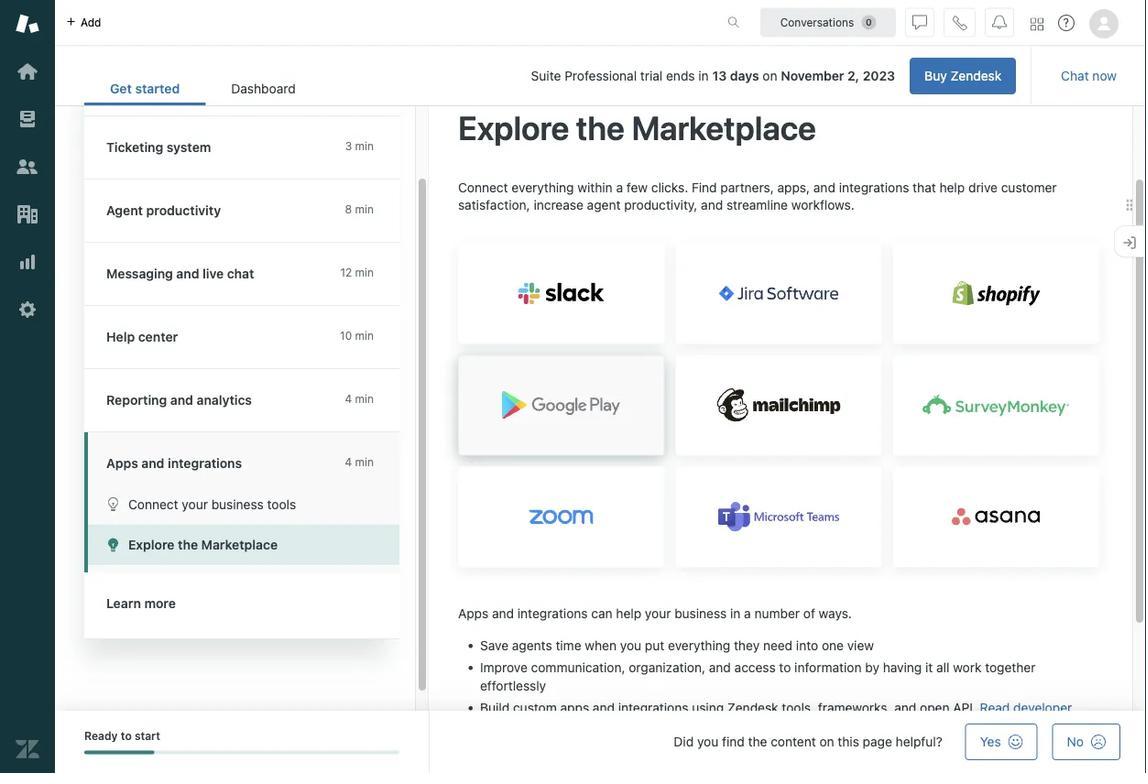 Task type: vqa. For each thing, say whether or not it's contained in the screenshot.
problem to the bottom
no



Task type: locate. For each thing, give the bounding box(es) containing it.
explore the marketplace down trial
[[458, 108, 816, 147]]

0 horizontal spatial on
[[763, 68, 777, 83]]

improve
[[480, 660, 528, 675]]

satisfaction,
[[458, 197, 530, 212]]

1 vertical spatial everything
[[668, 638, 730, 653]]

1 vertical spatial help
[[616, 605, 641, 621]]

effortlessly
[[480, 678, 546, 694]]

to down need
[[779, 660, 791, 675]]

integrations up time
[[517, 605, 588, 621]]

2 4 min from the top
[[345, 456, 374, 469]]

help right that
[[939, 179, 965, 194]]

2 4 from the top
[[345, 456, 352, 469]]

marketplace down 13
[[632, 108, 816, 147]]

1 vertical spatial you
[[697, 734, 718, 749]]

ticketing
[[106, 140, 163, 155]]

yes
[[980, 734, 1001, 749]]

reporting image
[[16, 250, 39, 274]]

0 vertical spatial the
[[576, 108, 625, 147]]

in left 13
[[698, 68, 709, 83]]

0 horizontal spatial a
[[616, 179, 623, 194]]

4 inside apps and integrations 'heading'
[[345, 456, 352, 469]]

1 vertical spatial 4 min
[[345, 456, 374, 469]]

2 vertical spatial the
[[748, 734, 767, 749]]

marketplace inside button
[[201, 537, 278, 552]]

min for reporting and analytics
[[355, 393, 374, 405]]

can
[[591, 605, 613, 621]]

connect down apps and integrations
[[128, 497, 178, 512]]

system
[[167, 140, 211, 155]]

1 vertical spatial business
[[674, 605, 727, 621]]

explore the marketplace
[[458, 108, 816, 147], [128, 537, 278, 552]]

2,
[[848, 68, 859, 83]]

1 min from the top
[[355, 140, 374, 153]]

organization,
[[629, 660, 705, 675]]

apps up 'save'
[[458, 605, 489, 621]]

0 horizontal spatial business
[[211, 497, 264, 512]]

1 vertical spatial to
[[121, 730, 132, 742]]

0 horizontal spatial zendesk
[[727, 700, 778, 715]]

explore
[[458, 108, 569, 147], [128, 537, 175, 552]]

0 vertical spatial a
[[616, 179, 623, 194]]

2 min from the top
[[355, 203, 374, 216]]

on left this
[[819, 734, 834, 749]]

2023
[[863, 68, 895, 83]]

help inside connect everything within a few clicks. find partners, apps, and integrations that help drive customer satisfaction, increase agent productivity, and streamline workflows.
[[939, 179, 965, 194]]

tools,
[[782, 700, 814, 715]]

access
[[734, 660, 776, 675]]

days
[[730, 68, 759, 83]]

apps and integrations
[[106, 456, 242, 471]]

4
[[345, 393, 352, 405], [345, 456, 352, 469]]

0 vertical spatial zendesk
[[950, 68, 1001, 83]]

zendesk support image
[[16, 12, 39, 36]]

dashboard
[[231, 81, 296, 96]]

and down find
[[701, 197, 723, 212]]

and down reporting
[[141, 456, 164, 471]]

explore the marketplace inside content-title region
[[458, 108, 816, 147]]

drive
[[968, 179, 998, 194]]

0 vertical spatial to
[[779, 660, 791, 675]]

everything inside connect everything within a few clicks. find partners, apps, and integrations that help drive customer satisfaction, increase agent productivity, and streamline workflows.
[[512, 179, 574, 194]]

view
[[847, 638, 874, 653]]

0 vertical spatial in
[[698, 68, 709, 83]]

region
[[458, 178, 1099, 773]]

explore up more
[[128, 537, 175, 552]]

the
[[576, 108, 625, 147], [178, 537, 198, 552], [748, 734, 767, 749]]

center
[[138, 329, 178, 344]]

connect your business tools
[[128, 497, 296, 512]]

zendesk
[[950, 68, 1001, 83], [727, 700, 778, 715]]

customer
[[1001, 179, 1057, 194]]

0 vertical spatial you
[[620, 638, 641, 653]]

1 vertical spatial on
[[819, 734, 834, 749]]

together
[[985, 660, 1036, 675]]

footer containing did you find the content on this page helpful?
[[55, 711, 1146, 773]]

min for apps and integrations
[[355, 456, 374, 469]]

0 horizontal spatial your
[[182, 497, 208, 512]]

learn more button
[[84, 573, 396, 635]]

of
[[803, 605, 815, 621]]

tab list
[[84, 71, 321, 105]]

the right find
[[748, 734, 767, 749]]

min for ticketing system
[[355, 140, 374, 153]]

find
[[692, 179, 717, 194]]

1 horizontal spatial the
[[576, 108, 625, 147]]

read developer docs
[[480, 700, 1072, 734]]

0 vertical spatial everything
[[512, 179, 574, 194]]

organizations image
[[16, 202, 39, 226]]

connect inside button
[[128, 497, 178, 512]]

4 min
[[345, 393, 374, 405], [345, 456, 374, 469]]

apps
[[106, 456, 138, 471], [458, 605, 489, 621]]

6 min from the top
[[355, 456, 374, 469]]

0 vertical spatial help
[[939, 179, 965, 194]]

professional
[[564, 68, 637, 83]]

reporting
[[106, 393, 167, 408]]

apps and integrations can help your business in a number of ways.
[[458, 605, 852, 621]]

0 vertical spatial explore the marketplace
[[458, 108, 816, 147]]

1 vertical spatial apps
[[458, 605, 489, 621]]

communication,
[[531, 660, 625, 675]]

and left open
[[894, 700, 916, 715]]

connect up satisfaction,
[[458, 179, 508, 194]]

zendesk products image
[[1031, 18, 1043, 31]]

2 horizontal spatial the
[[748, 734, 767, 749]]

1 vertical spatial explore the marketplace
[[128, 537, 278, 552]]

0 vertical spatial 4
[[345, 393, 352, 405]]

0 vertical spatial explore
[[458, 108, 569, 147]]

0 vertical spatial 4 min
[[345, 393, 374, 405]]

1 horizontal spatial zendesk
[[950, 68, 1001, 83]]

0 vertical spatial connect
[[458, 179, 508, 194]]

10
[[340, 329, 352, 342]]

no
[[1067, 734, 1084, 749]]

you inside footer
[[697, 734, 718, 749]]

0 vertical spatial marketplace
[[632, 108, 816, 147]]

5 min from the top
[[355, 393, 374, 405]]

1 horizontal spatial marketplace
[[632, 108, 816, 147]]

explore inside button
[[128, 537, 175, 552]]

ticketing system
[[106, 140, 211, 155]]

information
[[794, 660, 862, 675]]

zendesk image
[[16, 737, 39, 761]]

and right apps on the bottom of the page
[[593, 700, 615, 715]]

november
[[781, 68, 844, 83]]

1 horizontal spatial on
[[819, 734, 834, 749]]

agent
[[106, 203, 143, 218]]

1 vertical spatial connect
[[128, 497, 178, 512]]

tools
[[267, 497, 296, 512]]

integrations left that
[[839, 179, 909, 194]]

connect everything within a few clicks. find partners, apps, and integrations that help drive customer satisfaction, increase agent productivity, and streamline workflows.
[[458, 179, 1057, 212]]

your
[[182, 497, 208, 512], [645, 605, 671, 621]]

1 vertical spatial the
[[178, 537, 198, 552]]

frameworks,
[[818, 700, 891, 715]]

number
[[754, 605, 800, 621]]

learn more
[[106, 596, 176, 611]]

need
[[763, 638, 793, 653]]

apps down reporting
[[106, 456, 138, 471]]

1 4 from the top
[[345, 393, 352, 405]]

your down apps and integrations
[[182, 497, 208, 512]]

0 vertical spatial business
[[211, 497, 264, 512]]

you
[[620, 638, 641, 653], [697, 734, 718, 749]]

a left the few
[[616, 179, 623, 194]]

0 horizontal spatial connect
[[128, 497, 178, 512]]

marketplace down connect your business tools button
[[201, 537, 278, 552]]

0 horizontal spatial the
[[178, 537, 198, 552]]

you left put
[[620, 638, 641, 653]]

0 horizontal spatial you
[[620, 638, 641, 653]]

1 vertical spatial 4
[[345, 456, 352, 469]]

connect
[[458, 179, 508, 194], [128, 497, 178, 512]]

views image
[[16, 107, 39, 131]]

conversations
[[780, 16, 854, 29]]

1 horizontal spatial you
[[697, 734, 718, 749]]

more
[[144, 596, 176, 611]]

0 horizontal spatial marketplace
[[201, 537, 278, 552]]

work
[[953, 660, 982, 675]]

everything
[[512, 179, 574, 194], [668, 638, 730, 653]]

everything up increase
[[512, 179, 574, 194]]

into
[[796, 638, 818, 653]]

zendesk up find
[[727, 700, 778, 715]]

1 horizontal spatial in
[[730, 605, 741, 621]]

suite
[[531, 68, 561, 83]]

your up put
[[645, 605, 671, 621]]

to inside footer
[[121, 730, 132, 742]]

by
[[865, 660, 879, 675]]

integrations up connect your business tools
[[168, 456, 242, 471]]

explore inside content-title region
[[458, 108, 569, 147]]

apps inside apps and integrations 'heading'
[[106, 456, 138, 471]]

0 vertical spatial your
[[182, 497, 208, 512]]

help right can
[[616, 605, 641, 621]]

1 horizontal spatial explore the marketplace
[[458, 108, 816, 147]]

1 horizontal spatial everything
[[668, 638, 730, 653]]

0 vertical spatial apps
[[106, 456, 138, 471]]

marketplace
[[632, 108, 816, 147], [201, 537, 278, 552]]

apps and integrations heading
[[84, 432, 399, 484]]

notifications image
[[992, 15, 1007, 30]]

min inside apps and integrations 'heading'
[[355, 456, 374, 469]]

1 horizontal spatial to
[[779, 660, 791, 675]]

to inside save agents time when you put everything they need into one view improve communication, organization, and access to information by having it all work together effortlessly
[[779, 660, 791, 675]]

1 vertical spatial in
[[730, 605, 741, 621]]

1 horizontal spatial your
[[645, 605, 671, 621]]

it
[[925, 660, 933, 675]]

the down connect your business tools
[[178, 537, 198, 552]]

this
[[838, 734, 859, 749]]

1 horizontal spatial connect
[[458, 179, 508, 194]]

4 min from the top
[[355, 329, 374, 342]]

region containing connect everything within a few clicks. find partners, apps, and integrations that help drive customer satisfaction, increase agent productivity, and streamline workflows.
[[458, 178, 1099, 773]]

1 vertical spatial your
[[645, 605, 671, 621]]

1 4 min from the top
[[345, 393, 374, 405]]

content-title region
[[458, 106, 1099, 149]]

to up progress bar image
[[121, 730, 132, 742]]

1 vertical spatial a
[[744, 605, 751, 621]]

apps
[[560, 700, 589, 715]]

help
[[939, 179, 965, 194], [616, 605, 641, 621]]

connect inside connect everything within a few clicks. find partners, apps, and integrations that help drive customer satisfaction, increase agent productivity, and streamline workflows.
[[458, 179, 508, 194]]

explore down suite
[[458, 108, 569, 147]]

main element
[[0, 0, 55, 773]]

and left access
[[709, 660, 731, 675]]

4 for reporting and analytics
[[345, 393, 352, 405]]

0 horizontal spatial explore the marketplace
[[128, 537, 278, 552]]

a left number
[[744, 605, 751, 621]]

4 min for analytics
[[345, 393, 374, 405]]

13
[[712, 68, 727, 83]]

min
[[355, 140, 374, 153], [355, 203, 374, 216], [355, 266, 374, 279], [355, 329, 374, 342], [355, 393, 374, 405], [355, 456, 374, 469]]

to
[[779, 660, 791, 675], [121, 730, 132, 742]]

one
[[822, 638, 844, 653]]

1 vertical spatial explore
[[128, 537, 175, 552]]

explore the marketplace down connect your business tools
[[128, 537, 278, 552]]

0 horizontal spatial apps
[[106, 456, 138, 471]]

1 vertical spatial marketplace
[[201, 537, 278, 552]]

on right 'days'
[[763, 68, 777, 83]]

you right did
[[697, 734, 718, 749]]

ready to start
[[84, 730, 160, 742]]

everything up organization,
[[668, 638, 730, 653]]

ways.
[[819, 605, 852, 621]]

conversations button
[[760, 8, 896, 37]]

1 horizontal spatial explore
[[458, 108, 569, 147]]

4 min inside apps and integrations 'heading'
[[345, 456, 374, 469]]

business up organization,
[[674, 605, 727, 621]]

business up explore the marketplace button
[[211, 497, 264, 512]]

ready
[[84, 730, 118, 742]]

0 horizontal spatial explore
[[128, 537, 175, 552]]

1 horizontal spatial apps
[[458, 605, 489, 621]]

apps for apps and integrations
[[106, 456, 138, 471]]

0 horizontal spatial to
[[121, 730, 132, 742]]

footer
[[55, 711, 1146, 773]]

0 horizontal spatial everything
[[512, 179, 574, 194]]

the down professional
[[576, 108, 625, 147]]

1 horizontal spatial help
[[939, 179, 965, 194]]

3 min from the top
[[355, 266, 374, 279]]

section
[[336, 58, 1016, 94]]

zendesk right buy at the right of the page
[[950, 68, 1001, 83]]

connect for connect your business tools
[[128, 497, 178, 512]]

in up they at the bottom of page
[[730, 605, 741, 621]]

customers image
[[16, 155, 39, 179]]

and left live
[[176, 266, 199, 281]]



Task type: describe. For each thing, give the bounding box(es) containing it.
dashboard tab
[[205, 71, 321, 105]]

and up 'save'
[[492, 605, 514, 621]]

integrations inside connect everything within a few clicks. find partners, apps, and integrations that help drive customer satisfaction, increase agent productivity, and streamline workflows.
[[839, 179, 909, 194]]

using
[[692, 700, 724, 715]]

chat
[[1061, 68, 1089, 83]]

section containing buy zendesk
[[336, 58, 1016, 94]]

read
[[980, 700, 1010, 715]]

productivity
[[146, 203, 221, 218]]

live
[[203, 266, 224, 281]]

tab list containing get started
[[84, 71, 321, 105]]

time
[[556, 638, 581, 653]]

12
[[340, 266, 352, 279]]

buy zendesk button
[[910, 58, 1016, 94]]

explore the marketplace button
[[88, 524, 399, 565]]

admin image
[[16, 298, 39, 322]]

ends
[[666, 68, 695, 83]]

developer
[[1013, 700, 1072, 715]]

api.
[[953, 700, 976, 715]]

get
[[110, 81, 132, 96]]

find
[[722, 734, 745, 749]]

get started
[[110, 81, 180, 96]]

you inside save agents time when you put everything they need into one view improve communication, organization, and access to information by having it all work together effortlessly
[[620, 638, 641, 653]]

and left analytics
[[170, 393, 193, 408]]

integrations inside 'heading'
[[168, 456, 242, 471]]

apps,
[[777, 179, 810, 194]]

get started image
[[16, 60, 39, 83]]

increase
[[534, 197, 583, 212]]

connect for connect everything within a few clicks. find partners, apps, and integrations that help drive customer satisfaction, increase agent productivity, and streamline workflows.
[[458, 179, 508, 194]]

messaging and live chat
[[106, 266, 254, 281]]

trial
[[640, 68, 663, 83]]

a inside connect everything within a few clicks. find partners, apps, and integrations that help drive customer satisfaction, increase agent productivity, and streamline workflows.
[[616, 179, 623, 194]]

suite professional trial ends in 13 days on november 2, 2023
[[531, 68, 895, 83]]

explore the marketplace inside button
[[128, 537, 278, 552]]

marketplace inside content-title region
[[632, 108, 816, 147]]

get help image
[[1058, 15, 1075, 31]]

min for agent productivity
[[355, 203, 374, 216]]

8 min
[[345, 203, 374, 216]]

buy zendesk
[[924, 68, 1001, 83]]

1 horizontal spatial a
[[744, 605, 751, 621]]

few
[[626, 179, 648, 194]]

12 min
[[340, 266, 374, 279]]

business inside button
[[211, 497, 264, 512]]

clicks.
[[651, 179, 688, 194]]

4 min for integrations
[[345, 456, 374, 469]]

now
[[1092, 68, 1117, 83]]

0 horizontal spatial in
[[698, 68, 709, 83]]

0 horizontal spatial help
[[616, 605, 641, 621]]

chat now
[[1061, 68, 1117, 83]]

min for help center
[[355, 329, 374, 342]]

progress bar image
[[84, 751, 154, 754]]

3
[[345, 140, 352, 153]]

when
[[585, 638, 617, 653]]

partners,
[[720, 179, 774, 194]]

and inside save agents time when you put everything they need into one view improve communication, organization, and access to information by having it all work together effortlessly
[[709, 660, 731, 675]]

everything inside save agents time when you put everything they need into one view improve communication, organization, and access to information by having it all work together effortlessly
[[668, 638, 730, 653]]

custom
[[513, 700, 557, 715]]

having
[[883, 660, 922, 675]]

0 vertical spatial on
[[763, 68, 777, 83]]

read developer docs link
[[480, 700, 1072, 734]]

start
[[135, 730, 160, 742]]

add button
[[55, 0, 112, 45]]

help
[[106, 329, 135, 344]]

agent productivity
[[106, 203, 221, 218]]

4 for apps and integrations
[[345, 456, 352, 469]]

build custom apps and integrations using zendesk tools, frameworks, and open api.
[[480, 700, 980, 715]]

on inside footer
[[819, 734, 834, 749]]

the inside content-title region
[[576, 108, 625, 147]]

8
[[345, 203, 352, 216]]

open
[[920, 700, 950, 715]]

helpful?
[[896, 734, 942, 749]]

agent
[[587, 197, 621, 212]]

all
[[936, 660, 949, 675]]

content
[[771, 734, 816, 749]]

buy
[[924, 68, 947, 83]]

min for messaging and live chat
[[355, 266, 374, 279]]

save agents time when you put everything they need into one view improve communication, organization, and access to information by having it all work together effortlessly
[[480, 638, 1036, 694]]

progress-bar progress bar
[[84, 751, 399, 754]]

productivity,
[[624, 197, 697, 212]]

they
[[734, 638, 760, 653]]

and up workflows.
[[813, 179, 835, 194]]

page
[[863, 734, 892, 749]]

your inside button
[[182, 497, 208, 512]]

docs
[[480, 719, 509, 734]]

started
[[135, 81, 180, 96]]

add
[[81, 16, 101, 29]]

November 2, 2023 text field
[[781, 68, 895, 83]]

apps for apps and integrations can help your business in a number of ways.
[[458, 605, 489, 621]]

1 vertical spatial zendesk
[[727, 700, 778, 715]]

help center
[[106, 329, 178, 344]]

put
[[645, 638, 664, 653]]

agents
[[512, 638, 552, 653]]

within
[[577, 179, 613, 194]]

zendesk inside buy zendesk button
[[950, 68, 1001, 83]]

workflows.
[[791, 197, 855, 212]]

integrations down organization,
[[618, 700, 688, 715]]

1 horizontal spatial business
[[674, 605, 727, 621]]

and inside 'heading'
[[141, 456, 164, 471]]

yes button
[[965, 724, 1038, 760]]

the inside explore the marketplace button
[[178, 537, 198, 552]]

button displays agent's chat status as invisible. image
[[912, 15, 927, 30]]

messaging
[[106, 266, 173, 281]]

build
[[480, 700, 510, 715]]

did you find the content on this page helpful?
[[674, 734, 942, 749]]

3 min
[[345, 140, 374, 153]]

save
[[480, 638, 509, 653]]



